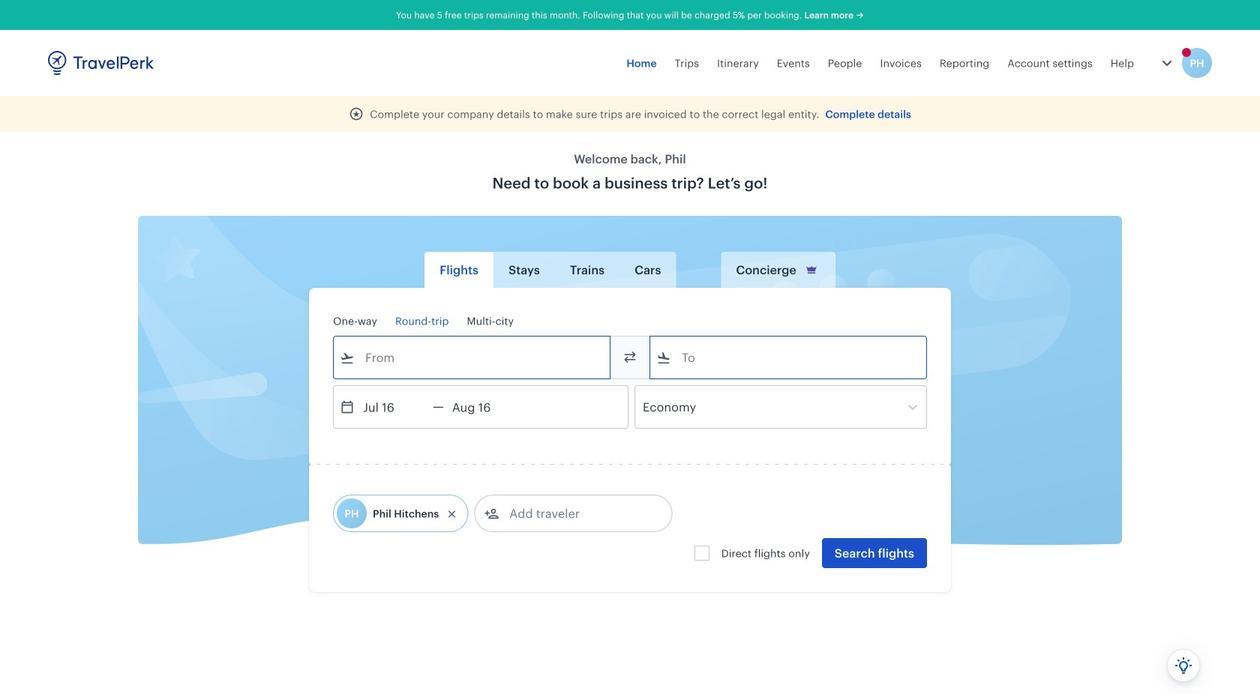 Task type: locate. For each thing, give the bounding box(es) containing it.
Return text field
[[444, 386, 522, 428]]

To search field
[[671, 346, 907, 370]]

Depart text field
[[355, 386, 433, 428]]



Task type: vqa. For each thing, say whether or not it's contained in the screenshot.
tooltip
no



Task type: describe. For each thing, give the bounding box(es) containing it.
From search field
[[355, 346, 590, 370]]

Add traveler search field
[[499, 502, 655, 526]]



